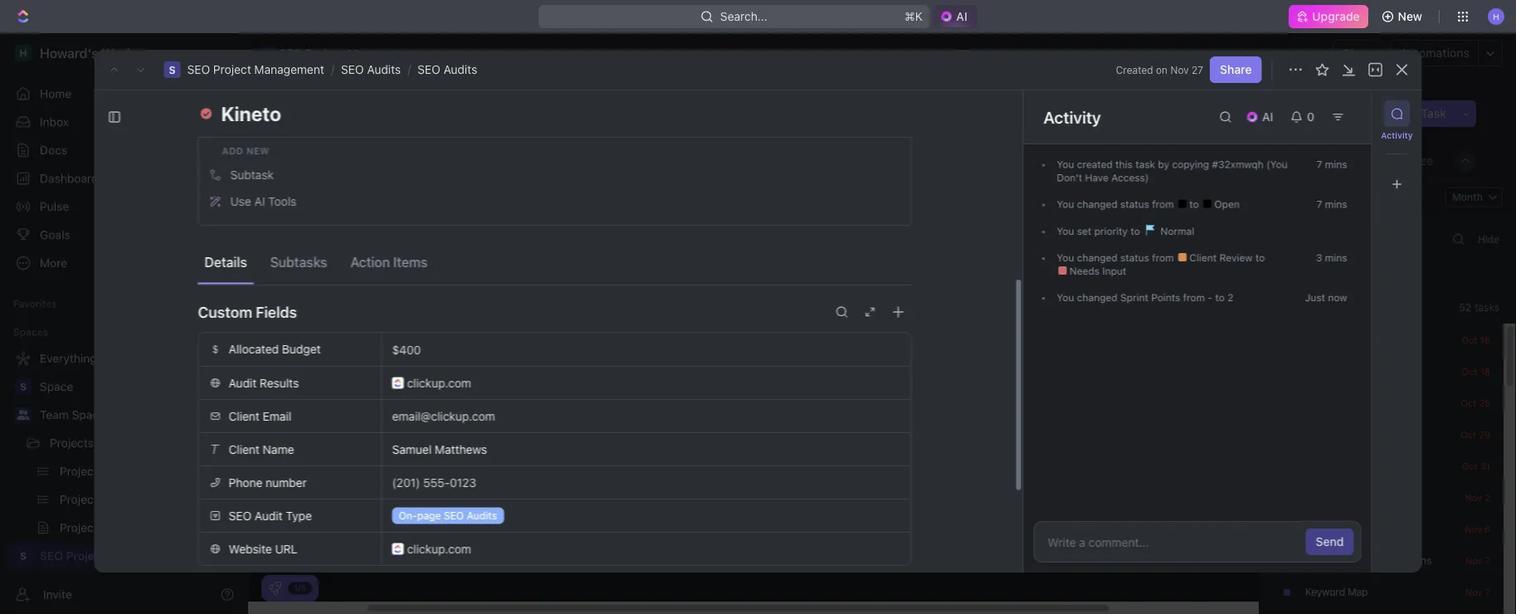 Task type: vqa. For each thing, say whether or not it's contained in the screenshot.


Task type: describe. For each thing, give the bounding box(es) containing it.
status for open
[[1120, 198, 1149, 210]]

nov for about us
[[1465, 524, 1482, 534]]

management inside tree
[[108, 549, 180, 563]]

nov 2
[[1465, 492, 1490, 503]]

client email
[[228, 409, 291, 423]]

oct for oct 25
[[1461, 397, 1477, 408]]

2 / from the left
[[407, 63, 411, 76]]

1 vertical spatial audit
[[254, 509, 282, 522]]

client review
[[1187, 252, 1256, 264]]

seo audit type
[[228, 509, 311, 522]]

clickup.com link for audit results
[[392, 367, 900, 399]]

send
[[1316, 535, 1344, 549]]

pencil image
[[209, 121, 220, 132]]

seo project management link for seo project management, , element to the middle
[[187, 63, 324, 76]]

home
[[40, 87, 72, 100]]

5 you from the top
[[1057, 292, 1074, 303]]

phone number
[[228, 476, 306, 489]]

needs
[[1070, 265, 1100, 277]]

oct for oct 31
[[1462, 461, 1478, 471]]

on
[[1156, 64, 1168, 76]]

needs input
[[1067, 265, 1126, 277]]

new button
[[1375, 3, 1432, 30]]

29
[[1479, 429, 1490, 440]]

email
[[262, 409, 291, 423]]

home link
[[7, 80, 232, 107]]

2 inside task sidebar content section
[[1228, 292, 1234, 303]]

pulse link
[[7, 193, 232, 220]]

client name
[[228, 442, 294, 456]]

budget
[[282, 342, 320, 356]]

0 horizontal spatial share button
[[1210, 56, 1262, 83]]

client
[[1189, 252, 1217, 264]]

16
[[1480, 334, 1490, 345]]

customize button
[[1353, 149, 1438, 173]]

2 horizontal spatial seo project management, , element
[[262, 46, 276, 60]]

number
[[265, 476, 306, 489]]

today button
[[261, 187, 303, 207]]

add for add task
[[1396, 107, 1418, 120]]

18
[[1480, 366, 1490, 377]]

use
[[230, 195, 251, 208]]

audit results
[[228, 376, 298, 390]]

task
[[1136, 159, 1155, 170]]

created on nov 27
[[1116, 64, 1203, 76]]

(201)
[[392, 476, 420, 489]]

points
[[1151, 292, 1180, 303]]

to right -
[[1215, 292, 1225, 303]]

unscheduled
[[1276, 265, 1343, 278]]

1 horizontal spatial seo project management
[[288, 99, 562, 127]]

marketing
[[1342, 428, 1388, 440]]

kineto
[[221, 102, 281, 125]]

mins for open
[[1325, 198, 1347, 210]]

inbox link
[[7, 109, 232, 135]]

-
[[1208, 292, 1212, 303]]

project down seo project management / seo audits / seo audits
[[339, 99, 413, 127]]

seo project management inside tree
[[40, 549, 180, 563]]

spaces
[[13, 326, 48, 338]]

website url
[[228, 542, 297, 556]]

constructfluent
[[220, 254, 294, 265]]

upgrade link
[[1289, 5, 1368, 28]]

items
[[393, 254, 427, 270]]

hide button
[[1473, 229, 1505, 249]]

goals
[[40, 228, 70, 241]]

ai right use
[[254, 195, 265, 208]]

custom
[[198, 303, 252, 321]]

set priority to
[[1074, 225, 1143, 237]]

sort
[[1276, 301, 1296, 312]]

add new
[[222, 145, 269, 156]]

just
[[1305, 292, 1325, 303]]

created
[[1116, 64, 1153, 76]]

nov 7 for keyword map
[[1465, 587, 1490, 597]]

subtask
[[230, 168, 273, 182]]

results
[[259, 376, 298, 390]]

docs
[[40, 143, 67, 157]]

clickup.com for audit results
[[407, 376, 471, 390]]

oct for oct 18
[[1462, 366, 1478, 377]]

sort by
[[1276, 301, 1310, 312]]

3
[[1316, 252, 1322, 264]]

oct for oct 29
[[1461, 429, 1476, 440]]

h
[[1493, 11, 1499, 21]]

tools
[[268, 195, 296, 208]]

1 vertical spatial 2
[[1485, 492, 1490, 503]]

27
[[1192, 64, 1203, 76]]

matthews
[[434, 442, 487, 456]]

search button
[[1229, 149, 1294, 173]]

description
[[254, 92, 315, 106]]

s for seo project management link within the tree
[[20, 550, 27, 562]]

changed for needs input
[[1077, 252, 1118, 264]]

0 vertical spatial share
[[1343, 46, 1375, 60]]

3 you from the top
[[1057, 225, 1074, 237]]

new for add new
[[246, 145, 269, 156]]

write with ai
[[230, 119, 298, 133]]

us
[[1336, 523, 1348, 535]]

team space link
[[40, 402, 229, 428]]

docs link
[[7, 137, 232, 163]]

1 horizontal spatial seo project management, , element
[[164, 61, 180, 78]]

on-page seo audits button
[[382, 500, 910, 532]]

0 button
[[1283, 104, 1325, 130]]

nov 7 for add new meta descriptions
[[1465, 555, 1490, 566]]

user group image
[[17, 410, 29, 420]]

name
[[262, 442, 294, 456]]

client for client email
[[228, 409, 259, 423]]

audits inside dropdown button
[[466, 510, 497, 521]]

4 you from the top
[[1057, 252, 1074, 264]]

mins for needs input
[[1325, 252, 1347, 264]]

dashboards link
[[7, 165, 232, 192]]

add task button
[[1386, 100, 1456, 127]]

#32xmwqh (you don't have access)
[[1057, 159, 1288, 183]]

new
[[1398, 10, 1422, 23]]

action items button
[[343, 247, 434, 277]]

1 you from the top
[[1057, 159, 1074, 170]]

url
[[275, 542, 297, 556]]

hide
[[1478, 234, 1500, 245]]

space
[[72, 408, 105, 422]]

samuel
[[392, 442, 431, 456]]

priority
[[1094, 225, 1128, 237]]

samuel matthews button
[[382, 433, 910, 466]]

(201) 555-0123 link
[[392, 466, 900, 499]]

changed for open
[[1077, 198, 1118, 210]]

2 seo audits link from the left
[[417, 63, 477, 76]]

task sidebar navigation tab list
[[1379, 100, 1415, 198]]

add for add new meta descriptions
[[1305, 554, 1324, 566]]

1 seo audits link from the left
[[341, 63, 401, 76]]

samuel matthews
[[392, 442, 487, 456]]

client for client name
[[228, 442, 259, 456]]

input
[[1102, 265, 1126, 277]]



Task type: locate. For each thing, give the bounding box(es) containing it.
1 vertical spatial seo project management
[[40, 549, 180, 563]]

0 vertical spatial activity
[[1044, 107, 1101, 127]]

descriptions
[[1374, 554, 1432, 566]]

0 horizontal spatial ai button
[[933, 5, 978, 28]]

copying
[[1172, 159, 1209, 170]]

1 horizontal spatial share button
[[1333, 40, 1385, 66]]

0 vertical spatial ai button
[[933, 5, 978, 28]]

2 vertical spatial mins
[[1325, 252, 1347, 264]]

0 vertical spatial changed status from
[[1074, 198, 1177, 210]]

1 vertical spatial ai button
[[1239, 104, 1283, 130]]

ai right with
[[287, 119, 298, 133]]

1 vertical spatial nov 7
[[1465, 587, 1490, 597]]

tree
[[7, 345, 232, 614]]

2 vertical spatial s
[[20, 550, 27, 562]]

email@clickup.com
[[392, 409, 495, 423]]

to left "open"
[[1189, 198, 1202, 210]]

(201) 555-0123
[[392, 476, 476, 489]]

project up invite
[[66, 549, 105, 563]]

project up kineto
[[213, 63, 251, 76]]

by inside task sidebar content section
[[1158, 159, 1169, 170]]

seo inside dropdown button
[[443, 510, 464, 521]]

clickup.com link for website url
[[392, 533, 900, 565]]

1 horizontal spatial s
[[169, 64, 176, 76]]

status for needs input
[[1120, 252, 1149, 264]]

oct 16
[[1462, 334, 1490, 345]]

0 horizontal spatial share
[[1220, 63, 1252, 76]]

tree inside sidebar navigation
[[7, 345, 232, 614]]

share button
[[1333, 40, 1385, 66], [1210, 56, 1262, 83]]

goals link
[[7, 222, 232, 248]]

add down send
[[1305, 554, 1324, 566]]

555-
[[423, 476, 449, 489]]

0 vertical spatial clickup.com
[[407, 376, 471, 390]]

3 mins from the top
[[1325, 252, 1347, 264]]

seo project management, , element
[[262, 46, 276, 60], [164, 61, 180, 78], [15, 548, 32, 564]]

sidebar navigation
[[0, 33, 248, 614]]

oct left 31
[[1462, 461, 1478, 471]]

activity
[[1044, 107, 1101, 127], [1381, 130, 1413, 140]]

elevate marketing
[[1305, 428, 1388, 440]]

0 vertical spatial audit
[[228, 376, 256, 390]]

seo project management
[[288, 99, 562, 127], [40, 549, 180, 563]]

allocated
[[228, 342, 278, 356]]

oct left 18
[[1462, 366, 1478, 377]]

send button
[[1306, 529, 1354, 555]]

have
[[1085, 172, 1109, 183]]

2 changed status from from the top
[[1074, 252, 1177, 264]]

1 clickup.com from the top
[[407, 376, 471, 390]]

1 changed from the top
[[1077, 198, 1118, 210]]

1 vertical spatial client
[[228, 442, 259, 456]]

#32xmwqh
[[1212, 159, 1264, 170]]

write
[[230, 119, 258, 133]]

audit left type
[[254, 509, 282, 522]]

review
[[1220, 252, 1253, 264]]

mins right 3
[[1325, 252, 1347, 264]]

nov for keyword map
[[1465, 587, 1483, 597]]

seo project management / seo audits / seo audits
[[187, 63, 477, 76]]

new up "subtask"
[[246, 145, 269, 156]]

don't
[[1057, 172, 1082, 183]]

1 vertical spatial clickup.com link
[[392, 533, 900, 565]]

share button right 27
[[1210, 56, 1262, 83]]

favorites button
[[7, 294, 64, 314]]

to right priority
[[1131, 225, 1140, 237]]

project up seo project management / seo audits / seo audits
[[305, 46, 344, 60]]

7 mins for created this task by copying
[[1317, 159, 1347, 170]]

share button down upgrade
[[1333, 40, 1385, 66]]

activity up created
[[1044, 107, 1101, 127]]

audit down allocated
[[228, 376, 256, 390]]

oct 29
[[1461, 429, 1490, 440]]

0 vertical spatial s
[[266, 48, 272, 58]]

2 vertical spatial from
[[1183, 292, 1205, 303]]

ai left the '0' dropdown button
[[1262, 110, 1273, 124]]

pulse
[[40, 200, 69, 213]]

clickup.com link
[[392, 367, 900, 399], [392, 533, 900, 565]]

changed down needs input
[[1077, 292, 1118, 303]]

nov for add new meta descriptions
[[1465, 555, 1483, 566]]

activity inside task sidebar content section
[[1044, 107, 1101, 127]]

0 vertical spatial seo project management link
[[187, 63, 324, 76]]

client
[[228, 409, 259, 423], [228, 442, 259, 456]]

new down send
[[1327, 554, 1346, 566]]

clickup.com down on-page seo audits
[[407, 542, 471, 556]]

this
[[1116, 159, 1133, 170]]

0 vertical spatial by
[[1158, 159, 1169, 170]]

changed status from for open
[[1074, 198, 1177, 210]]

add left the task
[[1396, 107, 1418, 120]]

0 horizontal spatial 2
[[1228, 292, 1234, 303]]

2 you from the top
[[1057, 198, 1074, 210]]

clickup.com link up email@clickup.com link
[[392, 367, 900, 399]]

add down write
[[222, 145, 243, 156]]

allocated budget
[[228, 342, 320, 356]]

1 horizontal spatial share
[[1343, 46, 1375, 60]]

seo
[[279, 46, 302, 60], [187, 63, 210, 76], [341, 63, 364, 76], [417, 63, 440, 76], [288, 99, 334, 127], [228, 509, 251, 522], [443, 510, 464, 521], [40, 549, 63, 563]]

1 7 mins from the top
[[1317, 159, 1347, 170]]

0 vertical spatial 7 mins
[[1317, 159, 1347, 170]]

add new meta descriptions
[[1305, 554, 1432, 566]]

1 vertical spatial 7 mins
[[1317, 198, 1347, 210]]

project inside sidebar navigation
[[66, 549, 105, 563]]

mins up 3 mins
[[1325, 198, 1347, 210]]

1 horizontal spatial by
[[1298, 301, 1310, 312]]

7 mins
[[1317, 159, 1347, 170], [1317, 198, 1347, 210]]

activity up 'customize' button
[[1381, 130, 1413, 140]]

search
[[1251, 154, 1289, 168]]

0 horizontal spatial seo audits link
[[341, 63, 401, 76]]

0 vertical spatial client
[[228, 409, 259, 423]]

1 changed status from from the top
[[1074, 198, 1177, 210]]

from for needs input
[[1152, 252, 1174, 264]]

1 horizontal spatial ai button
[[1239, 104, 1283, 130]]

⌘k
[[904, 10, 923, 23]]

ai right ⌘k
[[957, 10, 968, 23]]

seo project management, , element inside sidebar navigation
[[15, 548, 32, 564]]

0 horizontal spatial /
[[331, 63, 334, 76]]

1 vertical spatial activity
[[1381, 130, 1413, 140]]

3 mins
[[1316, 252, 1347, 264]]

favorites
[[13, 298, 57, 310]]

new for add new meta descriptions
[[1327, 554, 1346, 566]]

s inside tree
[[20, 550, 27, 562]]

1 vertical spatial from
[[1152, 252, 1174, 264]]

from
[[1152, 198, 1174, 210], [1152, 252, 1174, 264], [1183, 292, 1205, 303]]

mins
[[1325, 159, 1347, 170], [1325, 198, 1347, 210], [1325, 252, 1347, 264]]

1 mins from the top
[[1325, 159, 1347, 170]]

add for add new
[[222, 145, 243, 156]]

clickup.com link down on-page seo audits dropdown button
[[392, 533, 900, 565]]

ai inside dropdown button
[[1262, 110, 1273, 124]]

1 vertical spatial new
[[1327, 554, 1346, 566]]

seo inside tree
[[40, 549, 63, 563]]

from left -
[[1183, 292, 1205, 303]]

you up needs
[[1057, 252, 1074, 264]]

ai button
[[1239, 104, 1283, 130]]

0 vertical spatial from
[[1152, 198, 1174, 210]]

constructfluent link
[[193, 246, 295, 273]]

1 horizontal spatial seo audits link
[[417, 63, 477, 76]]

0 horizontal spatial seo project management
[[40, 549, 180, 563]]

0 vertical spatial seo project management, , element
[[262, 46, 276, 60]]

share down upgrade
[[1343, 46, 1375, 60]]

0 horizontal spatial s
[[20, 550, 27, 562]]

tree containing team space
[[7, 345, 232, 614]]

0 vertical spatial changed
[[1077, 198, 1118, 210]]

action items
[[350, 254, 427, 270]]

clickup.com up email@clickup.com
[[407, 376, 471, 390]]

add up write
[[230, 92, 251, 106]]

task sidebar content section
[[1019, 90, 1371, 573]]

clickup.com for website url
[[407, 542, 471, 556]]

subtasks button
[[263, 247, 333, 277]]

onboarding checklist button image
[[268, 582, 281, 595]]

custom fields
[[198, 303, 297, 321]]

1 vertical spatial seo project management, , element
[[164, 61, 180, 78]]

0 vertical spatial clickup.com link
[[392, 367, 900, 399]]

s inside "s seo project management"
[[266, 48, 272, 58]]

1 vertical spatial s
[[169, 64, 176, 76]]

2 status from the top
[[1120, 252, 1149, 264]]

1 / from the left
[[331, 63, 334, 76]]

details
[[204, 254, 247, 270]]

1 horizontal spatial activity
[[1381, 130, 1413, 140]]

now
[[1328, 292, 1347, 303]]

0
[[1307, 110, 1314, 124]]

from down normal
[[1152, 252, 1174, 264]]

7 mins right (you
[[1317, 159, 1347, 170]]

audits
[[367, 63, 401, 76], [444, 63, 477, 76], [466, 510, 497, 521]]

tasks
[[1475, 302, 1500, 313]]

from for open
[[1152, 198, 1174, 210]]

by right sort on the right of page
[[1298, 301, 1310, 312]]

0 vertical spatial 2
[[1228, 292, 1234, 303]]

3 changed from the top
[[1077, 292, 1118, 303]]

1 horizontal spatial new
[[1327, 554, 1346, 566]]

action
[[350, 254, 389, 270]]

2 up 6
[[1485, 492, 1490, 503]]

2 right -
[[1228, 292, 1234, 303]]

team
[[40, 408, 69, 422]]

0 horizontal spatial new
[[246, 145, 269, 156]]

automations
[[1400, 46, 1470, 60]]

client left email at left
[[228, 409, 259, 423]]

status up input
[[1120, 252, 1149, 264]]

you down needs
[[1057, 292, 1074, 303]]

1 client from the top
[[228, 409, 259, 423]]

ai button up search button
[[1239, 104, 1283, 130]]

1 nov 7 from the top
[[1465, 555, 1490, 566]]

1 status from the top
[[1120, 198, 1149, 210]]

project
[[305, 46, 344, 60], [213, 63, 251, 76], [339, 99, 413, 127], [66, 549, 105, 563]]

subtasks
[[270, 254, 327, 270]]

0 vertical spatial status
[[1120, 198, 1149, 210]]

7 mins up 3 mins
[[1317, 198, 1347, 210]]

changed down 'have'
[[1077, 198, 1118, 210]]

changed status from down access)
[[1074, 198, 1177, 210]]

custom fields element
[[198, 332, 911, 606]]

1 vertical spatial clickup.com
[[407, 542, 471, 556]]

1 vertical spatial changed
[[1077, 252, 1118, 264]]

mins right (you
[[1325, 159, 1347, 170]]

you left "set"
[[1057, 225, 1074, 237]]

nov 7
[[1465, 555, 1490, 566], [1465, 587, 1490, 597]]

s for seo project management, , element to the middle's seo project management link
[[169, 64, 176, 76]]

7 mins for changed status from
[[1317, 198, 1347, 210]]

changed
[[1077, 198, 1118, 210], [1077, 252, 1118, 264], [1077, 292, 1118, 303]]

type
[[285, 509, 311, 522]]

2 clickup.com from the top
[[407, 542, 471, 556]]

2 nov 7 from the top
[[1465, 587, 1490, 597]]

2 7 mins from the top
[[1317, 198, 1347, 210]]

use ai tools
[[230, 195, 296, 208]]

1 vertical spatial status
[[1120, 252, 1149, 264]]

you down don't
[[1057, 198, 1074, 210]]

Set value for Allocated Budget Custom Field text field
[[382, 333, 910, 366]]

oct left 16
[[1462, 334, 1478, 345]]

oct left 29
[[1461, 429, 1476, 440]]

ai button
[[933, 5, 978, 28], [1239, 104, 1283, 130]]

today
[[268, 191, 297, 203]]

changed up needs input
[[1077, 252, 1118, 264]]

1 horizontal spatial /
[[407, 63, 411, 76]]

oct left 25
[[1461, 397, 1477, 408]]

2 clickup.com link from the top
[[392, 533, 900, 565]]

ai button right ⌘k
[[933, 5, 978, 28]]

ai button inside task sidebar content section
[[1239, 104, 1283, 130]]

custom fields button
[[198, 292, 911, 332]]

clickup.com
[[407, 376, 471, 390], [407, 542, 471, 556]]

to
[[1189, 198, 1202, 210], [1131, 225, 1140, 237], [1256, 252, 1265, 264], [1215, 292, 1225, 303]]

website
[[228, 542, 272, 556]]

by right task
[[1158, 159, 1169, 170]]

2
[[1228, 292, 1234, 303], [1485, 492, 1490, 503]]

1 horizontal spatial 2
[[1485, 492, 1490, 503]]

1 vertical spatial share
[[1220, 63, 1252, 76]]

1 clickup.com link from the top
[[392, 367, 900, 399]]

0 horizontal spatial seo project management, , element
[[15, 548, 32, 564]]

share right 27
[[1220, 63, 1252, 76]]

2 mins from the top
[[1325, 198, 1347, 210]]

h button
[[1483, 3, 1510, 30]]

nov 6
[[1465, 524, 1490, 534]]

add for add description
[[230, 92, 251, 106]]

2 changed from the top
[[1077, 252, 1118, 264]]

projects link
[[50, 430, 186, 456]]

oct for oct 16
[[1462, 334, 1478, 345]]

1 vertical spatial seo project management link
[[40, 543, 229, 569]]

seo project management link inside tree
[[40, 543, 229, 569]]

client up phone
[[228, 442, 259, 456]]

0 vertical spatial mins
[[1325, 159, 1347, 170]]

0 vertical spatial new
[[246, 145, 269, 156]]

1 vertical spatial changed status from
[[1074, 252, 1177, 264]]

0 horizontal spatial by
[[1158, 159, 1169, 170]]

onboarding checklist button element
[[268, 582, 281, 595]]

changed status from for needs input
[[1074, 252, 1177, 264]]

2 vertical spatial seo project management, , element
[[15, 548, 32, 564]]

sprint
[[1120, 292, 1149, 303]]

on-
[[398, 510, 417, 521]]

overdue
[[1355, 265, 1398, 278]]

2 client from the top
[[228, 442, 259, 456]]

seo project management link for seo project management, , element inside sidebar navigation
[[40, 543, 229, 569]]

normal
[[1158, 225, 1194, 237]]

2 horizontal spatial s
[[266, 48, 272, 58]]

status down access)
[[1120, 198, 1149, 210]]

0 vertical spatial seo project management
[[288, 99, 562, 127]]

1 vertical spatial by
[[1298, 301, 1310, 312]]

from up normal
[[1152, 198, 1174, 210]]

1 vertical spatial mins
[[1325, 198, 1347, 210]]

nov
[[1170, 64, 1189, 76], [1465, 492, 1482, 503], [1465, 524, 1482, 534], [1465, 555, 1483, 566], [1465, 587, 1483, 597]]

to right review
[[1256, 252, 1265, 264]]

0 vertical spatial nov 7
[[1465, 555, 1490, 566]]

you up don't
[[1057, 159, 1074, 170]]

activity inside task sidebar navigation tab list
[[1381, 130, 1413, 140]]

with
[[261, 119, 284, 133]]

about us
[[1305, 523, 1348, 535]]

0 horizontal spatial activity
[[1044, 107, 1101, 127]]

changed status from up input
[[1074, 252, 1177, 264]]

ai
[[957, 10, 968, 23], [1262, 110, 1273, 124], [287, 119, 298, 133], [254, 195, 265, 208]]

2 vertical spatial changed
[[1077, 292, 1118, 303]]



